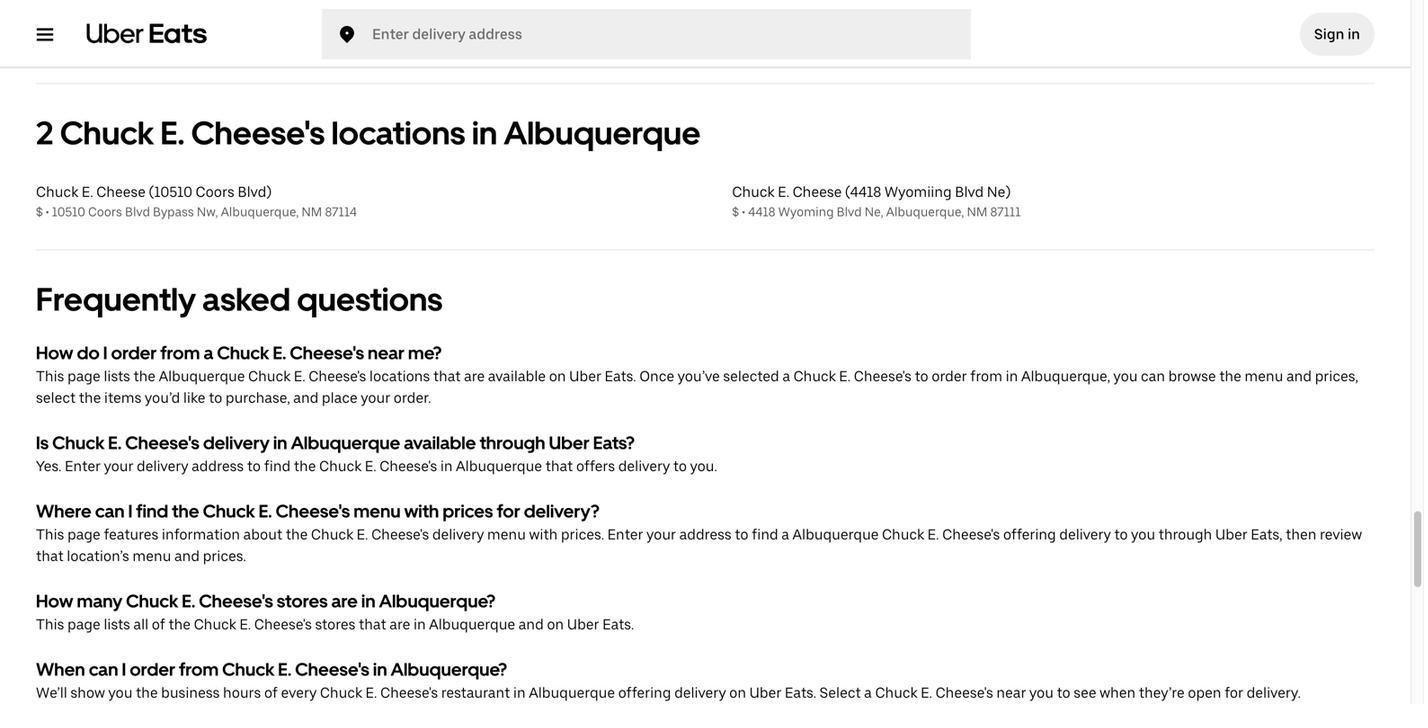 Task type: locate. For each thing, give the bounding box(es) containing it.
1 horizontal spatial nm
[[967, 204, 988, 219]]

1 page from the top
[[67, 368, 101, 385]]

2 vertical spatial can
[[89, 659, 118, 680]]

1 horizontal spatial your
[[361, 389, 390, 406]]

1 horizontal spatial $
[[732, 204, 739, 219]]

0 vertical spatial i
[[103, 342, 107, 364]]

how inside how do i order from a chuck e. cheese's near me? this page lists the albuquerque chuck e. cheese's locations that are available on uber eats. once you've selected a chuck e. cheese's to order from in albuquerque, you can browse the menu and prices, select the items you'd like to purchase, and place your order.
[[36, 342, 73, 364]]

2 vertical spatial are
[[390, 616, 410, 633]]

from inside 'when can i order from chuck e. cheese's in albuquerque? we'll show you the business hours of every chuck e. cheese's restaurant in albuquerque offering delivery on uber eats. select a chuck e. cheese's near you to see when they're open for delivery.'
[[179, 659, 219, 680]]

2 • from the left
[[742, 204, 745, 219]]

1 vertical spatial near
[[997, 684, 1026, 701]]

ne,
[[865, 204, 883, 219]]

cheese left (10510
[[96, 183, 146, 201]]

2 vertical spatial i
[[122, 659, 126, 680]]

to
[[915, 368, 929, 385], [209, 389, 222, 406], [247, 458, 261, 475], [673, 458, 687, 475], [735, 526, 749, 543], [1114, 526, 1128, 543], [1057, 684, 1071, 701]]

e. inside chuck e. cheese (10510 coors blvd) $ • 10510 coors blvd bypass nw, albuquerque, nm 87114
[[82, 183, 93, 201]]

near left see
[[997, 684, 1026, 701]]

0 horizontal spatial i
[[103, 342, 107, 364]]

2 horizontal spatial blvd
[[955, 183, 984, 201]]

1 vertical spatial lists
[[104, 616, 130, 633]]

0 vertical spatial order
[[111, 342, 157, 364]]

i right do
[[103, 342, 107, 364]]

albuquerque inside how do i order from a chuck e. cheese's near me? this page lists the albuquerque chuck e. cheese's locations that are available on uber eats. once you've selected a chuck e. cheese's to order from in albuquerque, you can browse the menu and prices, select the items you'd like to purchase, and place your order.
[[159, 368, 245, 385]]

2 page from the top
[[67, 526, 101, 543]]

can inside 'when can i order from chuck e. cheese's in albuquerque? we'll show you the business hours of every chuck e. cheese's restaurant in albuquerque offering delivery on uber eats. select a chuck e. cheese's near you to see when they're open for delivery.'
[[89, 659, 118, 680]]

2 horizontal spatial are
[[464, 368, 485, 385]]

address
[[192, 458, 244, 475], [679, 526, 732, 543]]

0 horizontal spatial albuquerque,
[[221, 204, 299, 219]]

with down "delivery?"
[[529, 526, 558, 543]]

0 vertical spatial prices.
[[561, 526, 604, 543]]

0 vertical spatial page
[[67, 368, 101, 385]]

uber
[[569, 368, 601, 385], [549, 432, 590, 454], [1216, 526, 1248, 543], [567, 616, 599, 633], [750, 684, 782, 701]]

menu down is chuck e. cheese's delivery in albuquerque available through uber eats? yes. enter your delivery address to find the chuck e. cheese's in albuquerque that offers delivery to you.
[[354, 500, 401, 522]]

2 this from the top
[[36, 526, 64, 543]]

we'll
[[36, 684, 67, 701]]

on
[[549, 368, 566, 385], [547, 616, 564, 633], [729, 684, 746, 701]]

through up the prices
[[480, 432, 545, 454]]

$ inside chuck e. cheese (10510 coors blvd) $ • 10510 coors blvd bypass nw, albuquerque, nm 87114
[[36, 204, 43, 219]]

eats.
[[605, 368, 636, 385], [603, 616, 634, 633], [785, 684, 817, 701]]

order inside 'when can i order from chuck e. cheese's in albuquerque? we'll show you the business hours of every chuck e. cheese's restaurant in albuquerque offering delivery on uber eats. select a chuck e. cheese's near you to see when they're open for delivery.'
[[130, 659, 175, 680]]

enter right yes.
[[65, 458, 101, 475]]

i inside 'when can i order from chuck e. cheese's in albuquerque? we'll show you the business hours of every chuck e. cheese's restaurant in albuquerque offering delivery on uber eats. select a chuck e. cheese's near you to see when they're open for delivery.'
[[122, 659, 126, 680]]

2 horizontal spatial albuquerque,
[[1021, 368, 1110, 385]]

asked
[[202, 280, 291, 318]]

albuquerque,
[[221, 204, 299, 219], [886, 204, 964, 219], [1021, 368, 1110, 385]]

albuquerque? inside how many chuck e. cheese's stores are in albuquerque? this page lists all of the chuck e. cheese's stores that are in albuquerque and on uber eats.
[[379, 590, 496, 612]]

selected
[[723, 368, 779, 385]]

prices,
[[1315, 368, 1359, 385]]

this up when
[[36, 616, 64, 633]]

stores up the every
[[315, 616, 356, 633]]

nm left the '87111'
[[967, 204, 988, 219]]

0 vertical spatial find
[[264, 458, 291, 475]]

0 horizontal spatial near
[[368, 342, 405, 364]]

2 vertical spatial from
[[179, 659, 219, 680]]

questions
[[297, 280, 443, 318]]

through left eats,
[[1159, 526, 1212, 543]]

cheese's
[[191, 113, 325, 152], [290, 342, 364, 364], [309, 368, 366, 385], [854, 368, 912, 385], [125, 432, 200, 454], [380, 458, 437, 475], [276, 500, 350, 522], [371, 526, 429, 543], [942, 526, 1000, 543], [199, 590, 273, 612], [254, 616, 312, 633], [295, 659, 369, 680], [380, 684, 438, 701], [936, 684, 993, 701]]

delivery?
[[524, 500, 600, 522]]

cheese up wyoming
[[793, 183, 842, 201]]

once
[[640, 368, 674, 385]]

1 vertical spatial of
[[264, 684, 278, 701]]

when
[[1100, 684, 1136, 701]]

nm inside 'chuck e. cheese (4418 wyomiing blvd ne) $ • 4418 wyoming blvd ne, albuquerque, nm 87111'
[[967, 204, 988, 219]]

for right the prices
[[497, 500, 520, 522]]

for inside 'when can i order from chuck e. cheese's in albuquerque? we'll show you the business hours of every chuck e. cheese's restaurant in albuquerque offering delivery on uber eats. select a chuck e. cheese's near you to see when they're open for delivery.'
[[1225, 684, 1244, 701]]

page down do
[[67, 368, 101, 385]]

0 horizontal spatial nm
[[302, 204, 322, 219]]

that
[[433, 368, 461, 385], [545, 458, 573, 475], [36, 548, 64, 565], [359, 616, 386, 633]]

uber eats home image
[[86, 23, 207, 45]]

nm left 87114
[[302, 204, 322, 219]]

purchase,
[[226, 389, 290, 406]]

1 horizontal spatial offering
[[1003, 526, 1056, 543]]

this inside where can i find the chuck e. cheese's menu with prices for delivery? this page features information about the chuck e. cheese's delivery menu with prices. enter your address to find a albuquerque chuck e. cheese's offering delivery to you through uber eats, then review that location's menu and prices.
[[36, 526, 64, 543]]

you inside how do i order from a chuck e. cheese's near me? this page lists the albuquerque chuck e. cheese's locations that are available on uber eats. once you've selected a chuck e. cheese's to order from in albuquerque, you can browse the menu and prices, select the items you'd like to purchase, and place your order.
[[1114, 368, 1138, 385]]

i for how
[[103, 342, 107, 364]]

prices. down information
[[203, 548, 246, 565]]

albuquerque, inside 'chuck e. cheese (4418 wyomiing blvd ne) $ • 4418 wyoming blvd ne, albuquerque, nm 87111'
[[886, 204, 964, 219]]

0 vertical spatial this
[[36, 368, 64, 385]]

page inside how many chuck e. cheese's stores are in albuquerque? this page lists all of the chuck e. cheese's stores that are in albuquerque and on uber eats.
[[67, 616, 101, 633]]

chuck inside 'chuck e. cheese (4418 wyomiing blvd ne) $ • 4418 wyoming blvd ne, albuquerque, nm 87111'
[[732, 183, 775, 201]]

the inside how many chuck e. cheese's stores are in albuquerque? this page lists all of the chuck e. cheese's stores that are in albuquerque and on uber eats.
[[168, 616, 191, 633]]

blvd down (4418 on the top right
[[837, 204, 862, 219]]

i
[[103, 342, 107, 364], [128, 500, 132, 522], [122, 659, 126, 680]]

sign in
[[1314, 26, 1360, 43]]

find
[[264, 458, 291, 475], [136, 500, 168, 522], [752, 526, 778, 543]]

0 vertical spatial lists
[[104, 368, 130, 385]]

locations
[[331, 113, 465, 152], [369, 368, 430, 385]]

that inside how many chuck e. cheese's stores are in albuquerque? this page lists all of the chuck e. cheese's stores that are in albuquerque and on uber eats.
[[359, 616, 386, 633]]

every
[[281, 684, 317, 701]]

and inside how many chuck e. cheese's stores are in albuquerque? this page lists all of the chuck e. cheese's stores that are in albuquerque and on uber eats.
[[519, 616, 544, 633]]

frequently
[[36, 280, 196, 318]]

for
[[497, 500, 520, 522], [1225, 684, 1244, 701]]

0 horizontal spatial •
[[46, 204, 49, 219]]

enter
[[65, 458, 101, 475], [607, 526, 643, 543]]

how for do
[[36, 342, 73, 364]]

0 vertical spatial available
[[488, 368, 546, 385]]

0 horizontal spatial available
[[404, 432, 476, 454]]

menu inside how do i order from a chuck e. cheese's near me? this page lists the albuquerque chuck e. cheese's locations that are available on uber eats. once you've selected a chuck e. cheese's to order from in albuquerque, you can browse the menu and prices, select the items you'd like to purchase, and place your order.
[[1245, 368, 1283, 385]]

browse
[[1169, 368, 1216, 385]]

stores
[[277, 590, 328, 612], [315, 616, 356, 633]]

0 vertical spatial are
[[464, 368, 485, 385]]

0 vertical spatial address
[[192, 458, 244, 475]]

cheese inside 'chuck e. cheese (4418 wyomiing blvd ne) $ • 4418 wyoming blvd ne, albuquerque, nm 87111'
[[793, 183, 842, 201]]

0 horizontal spatial blvd
[[125, 204, 150, 219]]

$ left "4418"
[[732, 204, 739, 219]]

through
[[480, 432, 545, 454], [1159, 526, 1212, 543]]

$
[[36, 204, 43, 219], [732, 204, 739, 219]]

you've
[[678, 368, 720, 385]]

0 vertical spatial with
[[404, 500, 439, 522]]

0 horizontal spatial enter
[[65, 458, 101, 475]]

eats. inside 'when can i order from chuck e. cheese's in albuquerque? we'll show you the business hours of every chuck e. cheese's restaurant in albuquerque offering delivery on uber eats. select a chuck e. cheese's near you to see when they're open for delivery.'
[[785, 684, 817, 701]]

4418
[[748, 204, 776, 219]]

all
[[133, 616, 149, 633]]

eats?
[[593, 432, 635, 454]]

cheese inside chuck e. cheese (10510 coors blvd) $ • 10510 coors blvd bypass nw, albuquerque, nm 87114
[[96, 183, 146, 201]]

the
[[133, 368, 156, 385], [1219, 368, 1242, 385], [79, 389, 101, 406], [294, 458, 316, 475], [172, 500, 199, 522], [286, 526, 308, 543], [168, 616, 191, 633], [136, 684, 158, 701]]

on inside 'when can i order from chuck e. cheese's in albuquerque? we'll show you the business hours of every chuck e. cheese's restaurant in albuquerque offering delivery on uber eats. select a chuck e. cheese's near you to see when they're open for delivery.'
[[729, 684, 746, 701]]

0 horizontal spatial your
[[104, 458, 133, 475]]

nm for blvd
[[967, 204, 988, 219]]

offering
[[1003, 526, 1056, 543], [618, 684, 671, 701]]

2 $ from the left
[[732, 204, 739, 219]]

2 chuck e. cheese's locations in albuquerque
[[36, 113, 701, 152]]

0 horizontal spatial prices.
[[203, 548, 246, 565]]

enter inside is chuck e. cheese's delivery in albuquerque available through uber eats? yes. enter your delivery address to find the chuck e. cheese's in albuquerque that offers delivery to you.
[[65, 458, 101, 475]]

main navigation menu image
[[36, 25, 54, 43]]

0 horizontal spatial cheese
[[96, 183, 146, 201]]

when can i order from chuck e. cheese's in albuquerque? we'll show you the business hours of every chuck e. cheese's restaurant in albuquerque offering delivery on uber eats. select a chuck e. cheese's near you to see when they're open for delivery.
[[36, 659, 1301, 701]]

uber inside how do i order from a chuck e. cheese's near me? this page lists the albuquerque chuck e. cheese's locations that are available on uber eats. once you've selected a chuck e. cheese's to order from in albuquerque, you can browse the menu and prices, select the items you'd like to purchase, and place your order.
[[569, 368, 601, 385]]

0 vertical spatial albuquerque?
[[379, 590, 496, 612]]

1 vertical spatial address
[[679, 526, 732, 543]]

blvd left ne)
[[955, 183, 984, 201]]

menu right the browse
[[1245, 368, 1283, 385]]

they're
[[1139, 684, 1185, 701]]

can for delivery?
[[95, 500, 125, 522]]

to inside 'when can i order from chuck e. cheese's in albuquerque? we'll show you the business hours of every chuck e. cheese's restaurant in albuquerque offering delivery on uber eats. select a chuck e. cheese's near you to see when they're open for delivery.'
[[1057, 684, 1071, 701]]

0 vertical spatial how
[[36, 342, 73, 364]]

$ left 10510
[[36, 204, 43, 219]]

how many chuck e. cheese's stores are in albuquerque? this page lists all of the chuck e. cheese's stores that are in albuquerque and on uber eats.
[[36, 590, 634, 633]]

1 this from the top
[[36, 368, 64, 385]]

cheese
[[96, 183, 146, 201], [793, 183, 842, 201]]

2 horizontal spatial i
[[128, 500, 132, 522]]

1 vertical spatial enter
[[607, 526, 643, 543]]

a inside 'when can i order from chuck e. cheese's in albuquerque? we'll show you the business hours of every chuck e. cheese's restaurant in albuquerque offering delivery on uber eats. select a chuck e. cheese's near you to see when they're open for delivery.'
[[864, 684, 872, 701]]

offering inside 'when can i order from chuck e. cheese's in albuquerque? we'll show you the business hours of every chuck e. cheese's restaurant in albuquerque offering delivery on uber eats. select a chuck e. cheese's near you to see when they're open for delivery.'
[[618, 684, 671, 701]]

your inside where can i find the chuck e. cheese's menu with prices for delivery? this page features information about the chuck e. cheese's delivery menu with prices. enter your address to find a albuquerque chuck e. cheese's offering delivery to you through uber eats, then review that location's menu and prices.
[[647, 526, 676, 543]]

near inside how do i order from a chuck e. cheese's near me? this page lists the albuquerque chuck e. cheese's locations that are available on uber eats. once you've selected a chuck e. cheese's to order from in albuquerque, you can browse the menu and prices, select the items you'd like to purchase, and place your order.
[[368, 342, 405, 364]]

Enter delivery address text field
[[372, 16, 950, 52]]

1 cheese from the left
[[96, 183, 146, 201]]

0 horizontal spatial coors
[[88, 204, 122, 219]]

can up features
[[95, 500, 125, 522]]

3 this from the top
[[36, 616, 64, 633]]

0 vertical spatial through
[[480, 432, 545, 454]]

1 vertical spatial coors
[[88, 204, 122, 219]]

a
[[204, 342, 213, 364], [783, 368, 790, 385], [782, 526, 789, 543], [864, 684, 872, 701]]

can up the show
[[89, 659, 118, 680]]

0 horizontal spatial offering
[[618, 684, 671, 701]]

coors up the nw,
[[196, 183, 235, 201]]

2 vertical spatial eats.
[[785, 684, 817, 701]]

address inside is chuck e. cheese's delivery in albuquerque available through uber eats? yes. enter your delivery address to find the chuck e. cheese's in albuquerque that offers delivery to you.
[[192, 458, 244, 475]]

1 vertical spatial eats.
[[603, 616, 634, 633]]

through inside is chuck e. cheese's delivery in albuquerque available through uber eats? yes. enter your delivery address to find the chuck e. cheese's in albuquerque that offers delivery to you.
[[480, 432, 545, 454]]

uber inside where can i find the chuck e. cheese's menu with prices for delivery? this page features information about the chuck e. cheese's delivery menu with prices. enter your address to find a albuquerque chuck e. cheese's offering delivery to you through uber eats, then review that location's menu and prices.
[[1216, 526, 1248, 543]]

through inside where can i find the chuck e. cheese's menu with prices for delivery? this page features information about the chuck e. cheese's delivery menu with prices. enter your address to find a albuquerque chuck e. cheese's offering delivery to you through uber eats, then review that location's menu and prices.
[[1159, 526, 1212, 543]]

enter inside where can i find the chuck e. cheese's menu with prices for delivery? this page features information about the chuck e. cheese's delivery menu with prices. enter your address to find a albuquerque chuck e. cheese's offering delivery to you through uber eats, then review that location's menu and prices.
[[607, 526, 643, 543]]

0 horizontal spatial for
[[497, 500, 520, 522]]

eats. left select
[[785, 684, 817, 701]]

with left the prices
[[404, 500, 439, 522]]

can left the browse
[[1141, 368, 1165, 385]]

near
[[368, 342, 405, 364], [997, 684, 1026, 701]]

location's
[[67, 548, 129, 565]]

1 horizontal spatial i
[[122, 659, 126, 680]]

this down where
[[36, 526, 64, 543]]

1 how from the top
[[36, 342, 73, 364]]

albuquerque, for blvd
[[886, 204, 964, 219]]

i inside how do i order from a chuck e. cheese's near me? this page lists the albuquerque chuck e. cheese's locations that are available on uber eats. once you've selected a chuck e. cheese's to order from in albuquerque, you can browse the menu and prices, select the items you'd like to purchase, and place your order.
[[103, 342, 107, 364]]

frequently asked questions
[[36, 280, 443, 318]]

how
[[36, 342, 73, 364], [36, 590, 73, 612]]

you
[[1114, 368, 1138, 385], [1131, 526, 1155, 543], [108, 684, 133, 701], [1030, 684, 1054, 701]]

place
[[322, 389, 358, 406]]

your inside is chuck e. cheese's delivery in albuquerque available through uber eats? yes. enter your delivery address to find the chuck e. cheese's in albuquerque that offers delivery to you.
[[104, 458, 133, 475]]

can inside where can i find the chuck e. cheese's menu with prices for delivery? this page features information about the chuck e. cheese's delivery menu with prices. enter your address to find a albuquerque chuck e. cheese's offering delivery to you through uber eats, then review that location's menu and prices.
[[95, 500, 125, 522]]

1 horizontal spatial enter
[[607, 526, 643, 543]]

that inside how do i order from a chuck e. cheese's near me? this page lists the albuquerque chuck e. cheese's locations that are available on uber eats. once you've selected a chuck e. cheese's to order from in albuquerque, you can browse the menu and prices, select the items you'd like to purchase, and place your order.
[[433, 368, 461, 385]]

are inside how do i order from a chuck e. cheese's near me? this page lists the albuquerque chuck e. cheese's locations that are available on uber eats. once you've selected a chuck e. cheese's to order from in albuquerque, you can browse the menu and prices, select the items you'd like to purchase, and place your order.
[[464, 368, 485, 385]]

how left do
[[36, 342, 73, 364]]

from
[[160, 342, 200, 364], [970, 368, 1003, 385], [179, 659, 219, 680]]

albuquerque, inside chuck e. cheese (10510 coors blvd) $ • 10510 coors blvd bypass nw, albuquerque, nm 87114
[[221, 204, 299, 219]]

in
[[1348, 26, 1360, 43], [472, 113, 497, 152], [1006, 368, 1018, 385], [273, 432, 287, 454], [440, 458, 453, 475], [361, 590, 376, 612], [414, 616, 426, 633], [373, 659, 387, 680], [513, 684, 526, 701]]

0 horizontal spatial through
[[480, 432, 545, 454]]

1 horizontal spatial near
[[997, 684, 1026, 701]]

eats. up 'when can i order from chuck e. cheese's in albuquerque? we'll show you the business hours of every chuck e. cheese's restaurant in albuquerque offering delivery on uber eats. select a chuck e. cheese's near you to see when they're open for delivery.'
[[603, 616, 634, 633]]

2 how from the top
[[36, 590, 73, 612]]

where can i find the chuck e. cheese's menu with prices for delivery? this page features information about the chuck e. cheese's delivery menu with prices. enter your address to find a albuquerque chuck e. cheese's offering delivery to you through uber eats, then review that location's menu and prices.
[[36, 500, 1362, 565]]

page up "location's"
[[67, 526, 101, 543]]

1 vertical spatial your
[[104, 458, 133, 475]]

the inside 'when can i order from chuck e. cheese's in albuquerque? we'll show you the business hours of every chuck e. cheese's restaurant in albuquerque offering delivery on uber eats. select a chuck e. cheese's near you to see when they're open for delivery.'
[[136, 684, 158, 701]]

1 horizontal spatial prices.
[[561, 526, 604, 543]]

this up select
[[36, 368, 64, 385]]

enter down offers
[[607, 526, 643, 543]]

1 $ from the left
[[36, 204, 43, 219]]

i inside where can i find the chuck e. cheese's menu with prices for delivery? this page features information about the chuck e. cheese's delivery menu with prices. enter your address to find a albuquerque chuck e. cheese's offering delivery to you through uber eats, then review that location's menu and prices.
[[128, 500, 132, 522]]

2 cheese from the left
[[793, 183, 842, 201]]

0 vertical spatial near
[[368, 342, 405, 364]]

0 vertical spatial eats.
[[605, 368, 636, 385]]

1 vertical spatial are
[[331, 590, 358, 612]]

0 horizontal spatial $
[[36, 204, 43, 219]]

0 vertical spatial locations
[[331, 113, 465, 152]]

1 vertical spatial with
[[529, 526, 558, 543]]

1 horizontal spatial address
[[679, 526, 732, 543]]

• inside 'chuck e. cheese (4418 wyomiing blvd ne) $ • 4418 wyoming blvd ne, albuquerque, nm 87111'
[[742, 204, 745, 219]]

0 horizontal spatial find
[[136, 500, 168, 522]]

find inside is chuck e. cheese's delivery in albuquerque available through uber eats? yes. enter your delivery address to find the chuck e. cheese's in albuquerque that offers delivery to you.
[[264, 458, 291, 475]]

0 vertical spatial your
[[361, 389, 390, 406]]

1 horizontal spatial of
[[264, 684, 278, 701]]

coors right 10510
[[88, 204, 122, 219]]

1 horizontal spatial find
[[264, 458, 291, 475]]

how left many on the bottom left of page
[[36, 590, 73, 612]]

lists up items
[[104, 368, 130, 385]]

address down you.
[[679, 526, 732, 543]]

0 vertical spatial from
[[160, 342, 200, 364]]

1 vertical spatial how
[[36, 590, 73, 612]]

1 vertical spatial albuquerque?
[[391, 659, 507, 680]]

nm
[[302, 204, 322, 219], [967, 204, 988, 219]]

wyoming
[[778, 204, 834, 219]]

lists left all
[[104, 616, 130, 633]]

of right all
[[152, 616, 165, 633]]

2 lists from the top
[[104, 616, 130, 633]]

chuck
[[60, 113, 154, 152], [36, 183, 78, 201], [732, 183, 775, 201], [217, 342, 269, 364], [248, 368, 291, 385], [794, 368, 836, 385], [52, 432, 105, 454], [319, 458, 362, 475], [203, 500, 255, 522], [311, 526, 353, 543], [882, 526, 924, 543], [126, 590, 178, 612], [194, 616, 236, 633], [222, 659, 275, 680], [320, 684, 362, 701], [875, 684, 918, 701]]

stores down about
[[277, 590, 328, 612]]

2 horizontal spatial your
[[647, 526, 676, 543]]

i up features
[[128, 500, 132, 522]]

address up information
[[192, 458, 244, 475]]

1 lists from the top
[[104, 368, 130, 385]]

eats. left the once
[[605, 368, 636, 385]]

blvd left bypass
[[125, 204, 150, 219]]

delivery
[[203, 432, 270, 454], [137, 458, 188, 475], [618, 458, 670, 475], [432, 526, 484, 543], [1059, 526, 1111, 543], [674, 684, 726, 701]]

prices. down "delivery?"
[[561, 526, 604, 543]]

uber inside 'when can i order from chuck e. cheese's in albuquerque? we'll show you the business hours of every chuck e. cheese's restaurant in albuquerque offering delivery on uber eats. select a chuck e. cheese's near you to see when they're open for delivery.'
[[750, 684, 782, 701]]

1 horizontal spatial •
[[742, 204, 745, 219]]

of
[[152, 616, 165, 633], [264, 684, 278, 701]]

1 vertical spatial offering
[[618, 684, 671, 701]]

• left "4418"
[[742, 204, 745, 219]]

prices.
[[561, 526, 604, 543], [203, 548, 246, 565]]

albuquerque inside where can i find the chuck e. cheese's menu with prices for delivery? this page features information about the chuck e. cheese's delivery menu with prices. enter your address to find a albuquerque chuck e. cheese's offering delivery to you through uber eats, then review that location's menu and prices.
[[793, 526, 879, 543]]

2 vertical spatial this
[[36, 616, 64, 633]]

0 horizontal spatial of
[[152, 616, 165, 633]]

1 vertical spatial on
[[547, 616, 564, 633]]

your
[[361, 389, 390, 406], [104, 458, 133, 475], [647, 526, 676, 543]]

can inside how do i order from a chuck e. cheese's near me? this page lists the albuquerque chuck e. cheese's locations that are available on uber eats. once you've selected a chuck e. cheese's to order from in albuquerque, you can browse the menu and prices, select the items you'd like to purchase, and place your order.
[[1141, 368, 1165, 385]]

1 horizontal spatial with
[[529, 526, 558, 543]]

87114
[[325, 204, 357, 219]]

1 horizontal spatial through
[[1159, 526, 1212, 543]]

many
[[77, 590, 122, 612]]

uber inside is chuck e. cheese's delivery in albuquerque available through uber eats? yes. enter your delivery address to find the chuck e. cheese's in albuquerque that offers delivery to you.
[[549, 432, 590, 454]]

1 • from the left
[[46, 204, 49, 219]]

0 vertical spatial coors
[[196, 183, 235, 201]]

delivery.
[[1247, 684, 1301, 701]]

1 vertical spatial can
[[95, 500, 125, 522]]

wyomiing
[[885, 183, 952, 201]]

nm inside chuck e. cheese (10510 coors blvd) $ • 10510 coors blvd bypass nw, albuquerque, nm 87114
[[302, 204, 322, 219]]

page down many on the bottom left of page
[[67, 616, 101, 633]]

2
[[36, 113, 54, 152]]

1 vertical spatial i
[[128, 500, 132, 522]]

•
[[46, 204, 49, 219], [742, 204, 745, 219]]

0 vertical spatial of
[[152, 616, 165, 633]]

3 page from the top
[[67, 616, 101, 633]]

2 nm from the left
[[967, 204, 988, 219]]

• left 10510
[[46, 204, 49, 219]]

available inside is chuck e. cheese's delivery in albuquerque available through uber eats? yes. enter your delivery address to find the chuck e. cheese's in albuquerque that offers delivery to you.
[[404, 432, 476, 454]]

how inside how many chuck e. cheese's stores are in albuquerque? this page lists all of the chuck e. cheese's stores that are in albuquerque and on uber eats.
[[36, 590, 73, 612]]

this
[[36, 368, 64, 385], [36, 526, 64, 543], [36, 616, 64, 633]]

e.
[[160, 113, 185, 152], [82, 183, 93, 201], [778, 183, 789, 201], [273, 342, 286, 364], [294, 368, 305, 385], [839, 368, 851, 385], [108, 432, 122, 454], [365, 458, 376, 475], [259, 500, 272, 522], [357, 526, 368, 543], [928, 526, 939, 543], [182, 590, 195, 612], [239, 616, 251, 633], [278, 659, 292, 680], [366, 684, 377, 701], [921, 684, 932, 701]]

1 vertical spatial page
[[67, 526, 101, 543]]

2 vertical spatial page
[[67, 616, 101, 633]]

near left me?
[[368, 342, 405, 364]]

are
[[464, 368, 485, 385], [331, 590, 358, 612], [390, 616, 410, 633]]

1 vertical spatial locations
[[369, 368, 430, 385]]

1 vertical spatial for
[[1225, 684, 1244, 701]]

that inside where can i find the chuck e. cheese's menu with prices for delivery? this page features information about the chuck e. cheese's delivery menu with prices. enter your address to find a albuquerque chuck e. cheese's offering delivery to you through uber eats, then review that location's menu and prices.
[[36, 548, 64, 565]]

that inside is chuck e. cheese's delivery in albuquerque available through uber eats? yes. enter your delivery address to find the chuck e. cheese's in albuquerque that offers delivery to you.
[[545, 458, 573, 475]]

i right when
[[122, 659, 126, 680]]

1 nm from the left
[[302, 204, 322, 219]]

of left the every
[[264, 684, 278, 701]]

coors
[[196, 183, 235, 201], [88, 204, 122, 219]]

2 vertical spatial on
[[729, 684, 746, 701]]

for right open
[[1225, 684, 1244, 701]]

1 vertical spatial find
[[136, 500, 168, 522]]

2 vertical spatial order
[[130, 659, 175, 680]]

1 vertical spatial from
[[970, 368, 1003, 385]]

locations inside how do i order from a chuck e. cheese's near me? this page lists the albuquerque chuck e. cheese's locations that are available on uber eats. once you've selected a chuck e. cheese's to order from in albuquerque, you can browse the menu and prices, select the items you'd like to purchase, and place your order.
[[369, 368, 430, 385]]

1 horizontal spatial for
[[1225, 684, 1244, 701]]

0 vertical spatial on
[[549, 368, 566, 385]]

on inside how many chuck e. cheese's stores are in albuquerque? this page lists all of the chuck e. cheese's stores that are in albuquerque and on uber eats.
[[547, 616, 564, 633]]

of inside 'when can i order from chuck e. cheese's in albuquerque? we'll show you the business hours of every chuck e. cheese's restaurant in albuquerque offering delivery on uber eats. select a chuck e. cheese's near you to see when they're open for delivery.'
[[264, 684, 278, 701]]

a inside where can i find the chuck e. cheese's menu with prices for delivery? this page features information about the chuck e. cheese's delivery menu with prices. enter your address to find a albuquerque chuck e. cheese's offering delivery to you through uber eats, then review that location's menu and prices.
[[782, 526, 789, 543]]

with
[[404, 500, 439, 522], [529, 526, 558, 543]]

1 horizontal spatial available
[[488, 368, 546, 385]]

0 vertical spatial for
[[497, 500, 520, 522]]

1 vertical spatial stores
[[315, 616, 356, 633]]

eats. inside how do i order from a chuck e. cheese's near me? this page lists the albuquerque chuck e. cheese's locations that are available on uber eats. once you've selected a chuck e. cheese's to order from in albuquerque, you can browse the menu and prices, select the items you'd like to purchase, and place your order.
[[605, 368, 636, 385]]

0 horizontal spatial address
[[192, 458, 244, 475]]



Task type: vqa. For each thing, say whether or not it's contained in the screenshot.
middle find
yes



Task type: describe. For each thing, give the bounding box(es) containing it.
page inside how do i order from a chuck e. cheese's near me? this page lists the albuquerque chuck e. cheese's locations that are available on uber eats. once you've selected a chuck e. cheese's to order from in albuquerque, you can browse the menu and prices, select the items you'd like to purchase, and place your order.
[[67, 368, 101, 385]]

information
[[162, 526, 240, 543]]

cheese for (10510
[[96, 183, 146, 201]]

albuquerque, inside how do i order from a chuck e. cheese's near me? this page lists the albuquerque chuck e. cheese's locations that are available on uber eats. once you've selected a chuck e. cheese's to order from in albuquerque, you can browse the menu and prices, select the items you'd like to purchase, and place your order.
[[1021, 368, 1110, 385]]

select
[[820, 684, 861, 701]]

from for near
[[160, 342, 200, 364]]

open
[[1188, 684, 1222, 701]]

sign
[[1314, 26, 1345, 43]]

can for you
[[89, 659, 118, 680]]

albuquerque inside 'when can i order from chuck e. cheese's in albuquerque? we'll show you the business hours of every chuck e. cheese's restaurant in albuquerque offering delivery on uber eats. select a chuck e. cheese's near you to see when they're open for delivery.'
[[529, 684, 615, 701]]

restaurant
[[441, 684, 510, 701]]

order.
[[394, 389, 431, 406]]

is
[[36, 432, 49, 454]]

delivery inside 'when can i order from chuck e. cheese's in albuquerque? we'll show you the business hours of every chuck e. cheese's restaurant in albuquerque offering delivery on uber eats. select a chuck e. cheese's near you to see when they're open for delivery.'
[[674, 684, 726, 701]]

of inside how many chuck e. cheese's stores are in albuquerque? this page lists all of the chuck e. cheese's stores that are in albuquerque and on uber eats.
[[152, 616, 165, 633]]

i for when
[[122, 659, 126, 680]]

near inside 'when can i order from chuck e. cheese's in albuquerque? we'll show you the business hours of every chuck e. cheese's restaurant in albuquerque offering delivery on uber eats. select a chuck e. cheese's near you to see when they're open for delivery.'
[[997, 684, 1026, 701]]

order for albuquerque?
[[130, 659, 175, 680]]

this inside how do i order from a chuck e. cheese's near me? this page lists the albuquerque chuck e. cheese's locations that are available on uber eats. once you've selected a chuck e. cheese's to order from in albuquerque, you can browse the menu and prices, select the items you'd like to purchase, and place your order.
[[36, 368, 64, 385]]

nm for blvd)
[[302, 204, 322, 219]]

1 horizontal spatial are
[[390, 616, 410, 633]]

and inside where can i find the chuck e. cheese's menu with prices for delivery? this page features information about the chuck e. cheese's delivery menu with prices. enter your address to find a albuquerque chuck e. cheese's offering delivery to you through uber eats, then review that location's menu and prices.
[[174, 548, 200, 565]]

you.
[[690, 458, 717, 475]]

order for near
[[111, 342, 157, 364]]

eats. inside how many chuck e. cheese's stores are in albuquerque? this page lists all of the chuck e. cheese's stores that are in albuquerque and on uber eats.
[[603, 616, 634, 633]]

lists inside how do i order from a chuck e. cheese's near me? this page lists the albuquerque chuck e. cheese's locations that are available on uber eats. once you've selected a chuck e. cheese's to order from in albuquerque, you can browse the menu and prices, select the items you'd like to purchase, and place your order.
[[104, 368, 130, 385]]

then
[[1286, 526, 1317, 543]]

address inside where can i find the chuck e. cheese's menu with prices for delivery? this page features information about the chuck e. cheese's delivery menu with prices. enter your address to find a albuquerque chuck e. cheese's offering delivery to you through uber eats, then review that location's menu and prices.
[[679, 526, 732, 543]]

me?
[[408, 342, 442, 364]]

in inside sign in "link"
[[1348, 26, 1360, 43]]

1 vertical spatial order
[[932, 368, 967, 385]]

lists inside how many chuck e. cheese's stores are in albuquerque? this page lists all of the chuck e. cheese's stores that are in albuquerque and on uber eats.
[[104, 616, 130, 633]]

you inside where can i find the chuck e. cheese's menu with prices for delivery? this page features information about the chuck e. cheese's delivery menu with prices. enter your address to find a albuquerque chuck e. cheese's offering delivery to you through uber eats, then review that location's menu and prices.
[[1131, 526, 1155, 543]]

albuquerque? inside 'when can i order from chuck e. cheese's in albuquerque? we'll show you the business hours of every chuck e. cheese's restaurant in albuquerque offering delivery on uber eats. select a chuck e. cheese's near you to see when they're open for delivery.'
[[391, 659, 507, 680]]

like
[[183, 389, 205, 406]]

albuquerque, for blvd)
[[221, 204, 299, 219]]

ne)
[[987, 183, 1011, 201]]

on inside how do i order from a chuck e. cheese's near me? this page lists the albuquerque chuck e. cheese's locations that are available on uber eats. once you've selected a chuck e. cheese's to order from in albuquerque, you can browse the menu and prices, select the items you'd like to purchase, and place your order.
[[549, 368, 566, 385]]

you'd
[[145, 389, 180, 406]]

(10510
[[149, 183, 192, 201]]

1 horizontal spatial coors
[[196, 183, 235, 201]]

eats,
[[1251, 526, 1283, 543]]

blvd)
[[238, 183, 272, 201]]

0 horizontal spatial with
[[404, 500, 439, 522]]

10510
[[52, 204, 85, 219]]

uber inside how many chuck e. cheese's stores are in albuquerque? this page lists all of the chuck e. cheese's stores that are in albuquerque and on uber eats.
[[567, 616, 599, 633]]

select
[[36, 389, 76, 406]]

show
[[70, 684, 105, 701]]

menu down features
[[133, 548, 171, 565]]

from for albuquerque?
[[179, 659, 219, 680]]

offering inside where can i find the chuck e. cheese's menu with prices for delivery? this page features information about the chuck e. cheese's delivery menu with prices. enter your address to find a albuquerque chuck e. cheese's offering delivery to you through uber eats, then review that location's menu and prices.
[[1003, 526, 1056, 543]]

when
[[36, 659, 85, 680]]

in inside how do i order from a chuck e. cheese's near me? this page lists the albuquerque chuck e. cheese's locations that are available on uber eats. once you've selected a chuck e. cheese's to order from in albuquerque, you can browse the menu and prices, select the items you'd like to purchase, and place your order.
[[1006, 368, 1018, 385]]

e. inside 'chuck e. cheese (4418 wyomiing blvd ne) $ • 4418 wyoming blvd ne, albuquerque, nm 87111'
[[778, 183, 789, 201]]

do
[[77, 342, 100, 364]]

about
[[243, 526, 282, 543]]

page inside where can i find the chuck e. cheese's menu with prices for delivery? this page features information about the chuck e. cheese's delivery menu with prices. enter your address to find a albuquerque chuck e. cheese's offering delivery to you through uber eats, then review that location's menu and prices.
[[67, 526, 101, 543]]

available inside how do i order from a chuck e. cheese's near me? this page lists the albuquerque chuck e. cheese's locations that are available on uber eats. once you've selected a chuck e. cheese's to order from in albuquerque, you can browse the menu and prices, select the items you'd like to purchase, and place your order.
[[488, 368, 546, 385]]

the inside is chuck e. cheese's delivery in albuquerque available through uber eats? yes. enter your delivery address to find the chuck e. cheese's in albuquerque that offers delivery to you.
[[294, 458, 316, 475]]

menu down the prices
[[487, 526, 526, 543]]

hours
[[223, 684, 261, 701]]

bypass
[[153, 204, 194, 219]]

i for where
[[128, 500, 132, 522]]

your inside how do i order from a chuck e. cheese's near me? this page lists the albuquerque chuck e. cheese's locations that are available on uber eats. once you've selected a chuck e. cheese's to order from in albuquerque, you can browse the menu and prices, select the items you'd like to purchase, and place your order.
[[361, 389, 390, 406]]

business
[[161, 684, 220, 701]]

review
[[1320, 526, 1362, 543]]

chuck inside chuck e. cheese (10510 coors blvd) $ • 10510 coors blvd bypass nw, albuquerque, nm 87114
[[36, 183, 78, 201]]

1 vertical spatial prices.
[[203, 548, 246, 565]]

$ inside 'chuck e. cheese (4418 wyomiing blvd ne) $ • 4418 wyoming blvd ne, albuquerque, nm 87111'
[[732, 204, 739, 219]]

features
[[104, 526, 159, 543]]

this inside how many chuck e. cheese's stores are in albuquerque? this page lists all of the chuck e. cheese's stores that are in albuquerque and on uber eats.
[[36, 616, 64, 633]]

see
[[1074, 684, 1097, 701]]

0 horizontal spatial are
[[331, 590, 358, 612]]

is chuck e. cheese's delivery in albuquerque available through uber eats? yes. enter your delivery address to find the chuck e. cheese's in albuquerque that offers delivery to you.
[[36, 432, 717, 475]]

cheese for (4418
[[793, 183, 842, 201]]

blvd inside chuck e. cheese (10510 coors blvd) $ • 10510 coors blvd bypass nw, albuquerque, nm 87114
[[125, 204, 150, 219]]

chuck e. cheese (4418 wyomiing blvd ne) $ • 4418 wyoming blvd ne, albuquerque, nm 87111
[[732, 183, 1021, 219]]

how do i order from a chuck e. cheese's near me? this page lists the albuquerque chuck e. cheese's locations that are available on uber eats. once you've selected a chuck e. cheese's to order from in albuquerque, you can browse the menu and prices, select the items you'd like to purchase, and place your order.
[[36, 342, 1359, 406]]

• inside chuck e. cheese (10510 coors blvd) $ • 10510 coors blvd bypass nw, albuquerque, nm 87114
[[46, 204, 49, 219]]

yes.
[[36, 458, 62, 475]]

87111
[[990, 204, 1021, 219]]

sign in link
[[1300, 13, 1375, 56]]

prices
[[443, 500, 493, 522]]

how for many
[[36, 590, 73, 612]]

nw,
[[197, 204, 218, 219]]

for inside where can i find the chuck e. cheese's menu with prices for delivery? this page features information about the chuck e. cheese's delivery menu with prices. enter your address to find a albuquerque chuck e. cheese's offering delivery to you through uber eats, then review that location's menu and prices.
[[497, 500, 520, 522]]

albuquerque inside how many chuck e. cheese's stores are in albuquerque? this page lists all of the chuck e. cheese's stores that are in albuquerque and on uber eats.
[[429, 616, 515, 633]]

2 horizontal spatial find
[[752, 526, 778, 543]]

offers
[[576, 458, 615, 475]]

1 horizontal spatial blvd
[[837, 204, 862, 219]]

where
[[36, 500, 92, 522]]

0 vertical spatial stores
[[277, 590, 328, 612]]

(4418
[[845, 183, 881, 201]]

items
[[104, 389, 142, 406]]

chuck e. cheese (10510 coors blvd) $ • 10510 coors blvd bypass nw, albuquerque, nm 87114
[[36, 183, 357, 219]]



